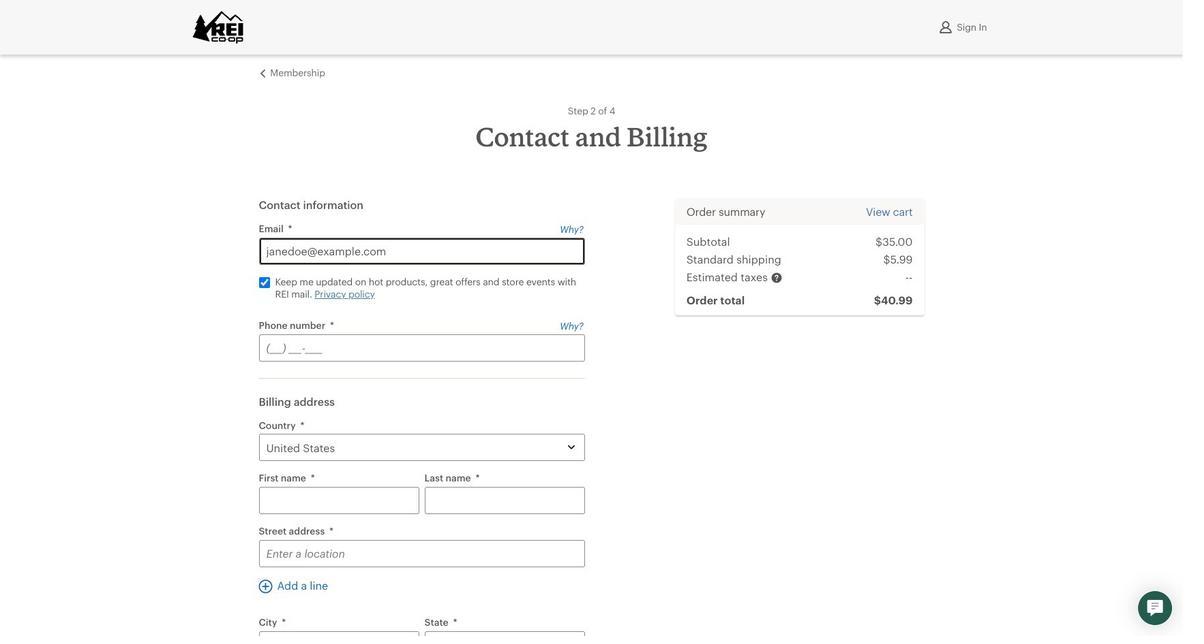 Task type: vqa. For each thing, say whether or not it's contained in the screenshot.
live chat icon
yes



Task type: locate. For each thing, give the bounding box(es) containing it.
Street address text field
[[259, 540, 585, 568]]

order total element
[[847, 292, 913, 309]]

Phone number telephone field
[[259, 334, 585, 362]]

None checkbox
[[259, 277, 270, 288]]

contact information: email address element
[[259, 223, 585, 309]]

return to the rei.com homepage image
[[192, 11, 244, 44]]

Email email field
[[259, 238, 585, 265]]

banner
[[0, 0, 1183, 55]]

First name text field
[[259, 487, 419, 515]]

rei add image
[[259, 580, 272, 594]]



Task type: describe. For each thing, give the bounding box(es) containing it.
live chat image
[[1147, 601, 1163, 617]]

City text field
[[259, 632, 419, 637]]

Last name text field
[[425, 487, 585, 515]]

none checkbox inside contact information: email address element
[[259, 277, 270, 288]]

rei left arrow image
[[259, 70, 267, 78]]



